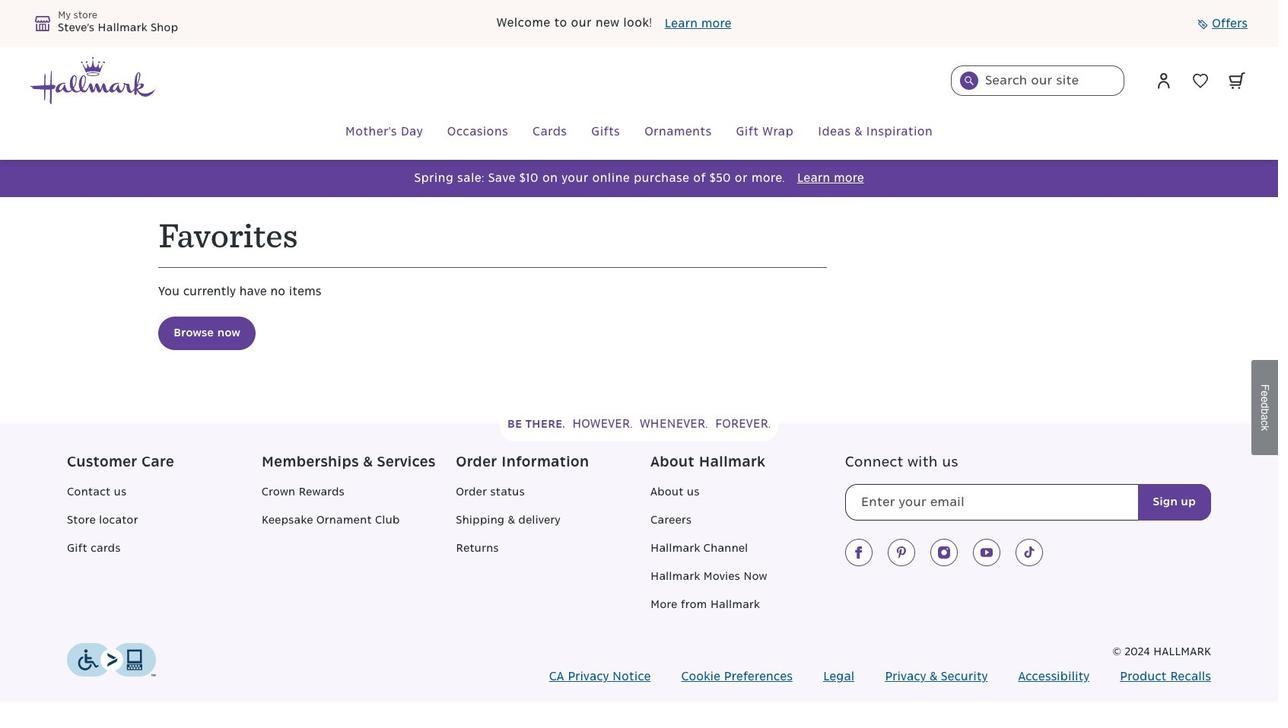 Task type: vqa. For each thing, say whether or not it's contained in the screenshot.
the Search image
yes



Task type: describe. For each thing, give the bounding box(es) containing it.
Search search field
[[951, 65, 1125, 96]]

order information element
[[456, 454, 651, 625]]

view your cart with 0 items. image
[[1229, 72, 1246, 89]]

hallmark logo image
[[30, 57, 155, 104]]

about hallmark element
[[651, 454, 845, 625]]

we on facebook image
[[853, 547, 865, 559]]

sign in dropdown menu image
[[1155, 72, 1174, 90]]

our instagram image
[[938, 547, 950, 559]]

we on pinterest image
[[896, 547, 908, 559]]

Email email field
[[845, 484, 1212, 521]]



Task type: locate. For each thing, give the bounding box(es) containing it.
search image
[[965, 76, 974, 85]]

main menu. menu bar
[[30, 105, 1248, 160]]

we on tiktok image
[[1024, 547, 1036, 559]]

memberships element
[[262, 454, 456, 625]]

customer care element
[[67, 454, 262, 625]]

essential accessibility image
[[67, 643, 156, 677]]

sign up for email element
[[845, 454, 1212, 521]]

we on youtube image
[[981, 547, 993, 559]]

None search field
[[951, 65, 1125, 96]]



